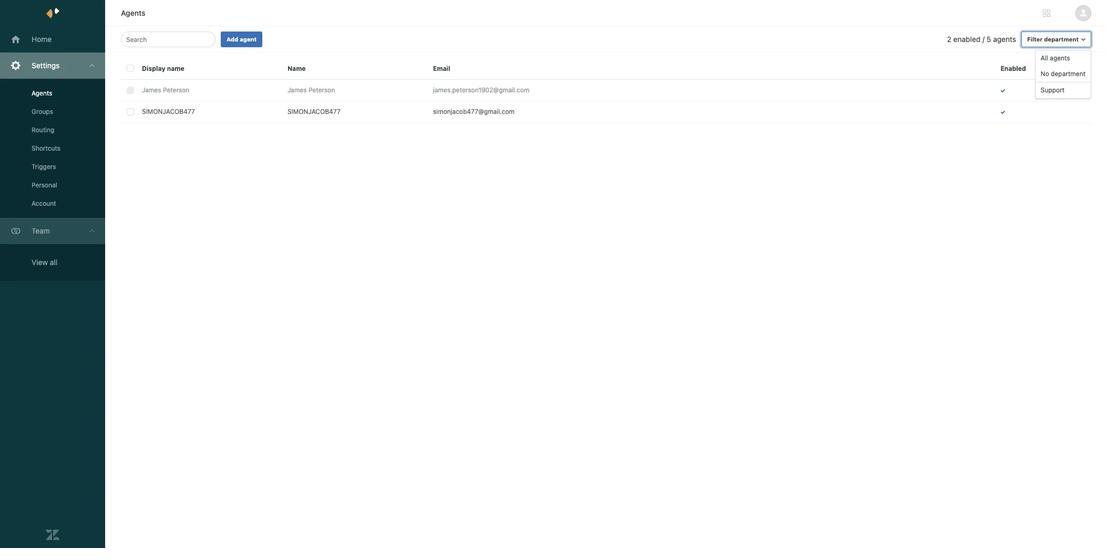 Task type: vqa. For each thing, say whether or not it's contained in the screenshot.
search text box at the left of page
yes



Task type: describe. For each thing, give the bounding box(es) containing it.
add agent
[[227, 36, 257, 43]]

1 simonjacob477 from the left
[[142, 108, 195, 116]]

1 james from the left
[[142, 86, 161, 94]]

no department
[[1041, 70, 1086, 78]]

add agent button
[[221, 32, 262, 47]]

0 vertical spatial agents
[[993, 35, 1016, 44]]

account
[[32, 200, 56, 208]]

2 enabled / 5 agents
[[947, 35, 1016, 44]]

routing
[[32, 126, 54, 134]]

zendesk products image
[[1043, 9, 1051, 17]]

/
[[983, 35, 985, 44]]

2 peterson from the left
[[309, 86, 335, 94]]

filter department button
[[1022, 32, 1092, 47]]

name
[[288, 65, 306, 72]]

1 james peterson from the left
[[142, 86, 189, 94]]

filter
[[1027, 36, 1043, 43]]

1 peterson from the left
[[163, 86, 189, 94]]

settings
[[32, 61, 60, 70]]

all
[[1041, 54, 1048, 62]]

enabled
[[954, 35, 981, 44]]

email
[[433, 65, 450, 72]]

display name
[[142, 65, 184, 72]]



Task type: locate. For each thing, give the bounding box(es) containing it.
home
[[32, 35, 52, 44]]

agents
[[993, 35, 1016, 44], [1050, 54, 1070, 62]]

james down 'display'
[[142, 86, 161, 94]]

0 vertical spatial agents
[[121, 8, 145, 17]]

all
[[50, 258, 57, 267]]

enabled
[[1001, 65, 1026, 72]]

0 horizontal spatial agents
[[993, 35, 1016, 44]]

1 horizontal spatial agents
[[121, 8, 145, 17]]

display
[[142, 65, 165, 72]]

name
[[167, 65, 184, 72]]

james peterson
[[142, 86, 189, 94], [288, 86, 335, 94]]

shortcuts
[[32, 145, 60, 152]]

peterson
[[163, 86, 189, 94], [309, 86, 335, 94]]

0 horizontal spatial james peterson
[[142, 86, 189, 94]]

2 james peterson from the left
[[288, 86, 335, 94]]

simonjacob477@gmail.com
[[433, 108, 515, 116]]

Search text field
[[126, 33, 207, 46]]

view all
[[32, 258, 57, 267]]

1 vertical spatial agents
[[32, 89, 52, 97]]

team
[[32, 227, 50, 236]]

0 vertical spatial department
[[1044, 36, 1079, 43]]

department
[[1044, 36, 1079, 43], [1051, 70, 1086, 78]]

department inside filter department button
[[1044, 36, 1079, 43]]

james peterson down name
[[288, 86, 335, 94]]

2 simonjacob477 from the left
[[288, 108, 341, 116]]

agent
[[240, 36, 257, 43]]

1 horizontal spatial james peterson
[[288, 86, 335, 94]]

view
[[32, 258, 48, 267]]

triggers
[[32, 163, 56, 171]]

department for filter department
[[1044, 36, 1079, 43]]

agents up groups
[[32, 89, 52, 97]]

0 horizontal spatial agents
[[32, 89, 52, 97]]

5
[[987, 35, 991, 44]]

all agents
[[1041, 54, 1070, 62]]

0 horizontal spatial simonjacob477
[[142, 108, 195, 116]]

1 horizontal spatial simonjacob477
[[288, 108, 341, 116]]

james peterson down display name
[[142, 86, 189, 94]]

department down 'all agents'
[[1051, 70, 1086, 78]]

1 horizontal spatial james
[[288, 86, 307, 94]]

james down name
[[288, 86, 307, 94]]

filter department
[[1027, 36, 1079, 43]]

james
[[142, 86, 161, 94], [288, 86, 307, 94]]

1 vertical spatial department
[[1051, 70, 1086, 78]]

james.peterson1902@gmail.com
[[433, 86, 530, 94]]

simonjacob477
[[142, 108, 195, 116], [288, 108, 341, 116]]

department up 'all agents'
[[1044, 36, 1079, 43]]

2 james from the left
[[288, 86, 307, 94]]

agents right all
[[1050, 54, 1070, 62]]

groups
[[32, 108, 53, 116]]

1 vertical spatial agents
[[1050, 54, 1070, 62]]

agents
[[121, 8, 145, 17], [32, 89, 52, 97]]

personal
[[32, 181, 57, 189]]

simonjacob477 down name
[[288, 108, 341, 116]]

0 horizontal spatial james
[[142, 86, 161, 94]]

2
[[947, 35, 952, 44]]

add
[[227, 36, 238, 43]]

1 horizontal spatial agents
[[1050, 54, 1070, 62]]

agents up search text field
[[121, 8, 145, 17]]

support
[[1041, 86, 1065, 94]]

no
[[1041, 70, 1049, 78]]

1 horizontal spatial peterson
[[309, 86, 335, 94]]

department for no department
[[1051, 70, 1086, 78]]

agents right the 5
[[993, 35, 1016, 44]]

simonjacob477 down display name
[[142, 108, 195, 116]]

0 horizontal spatial peterson
[[163, 86, 189, 94]]



